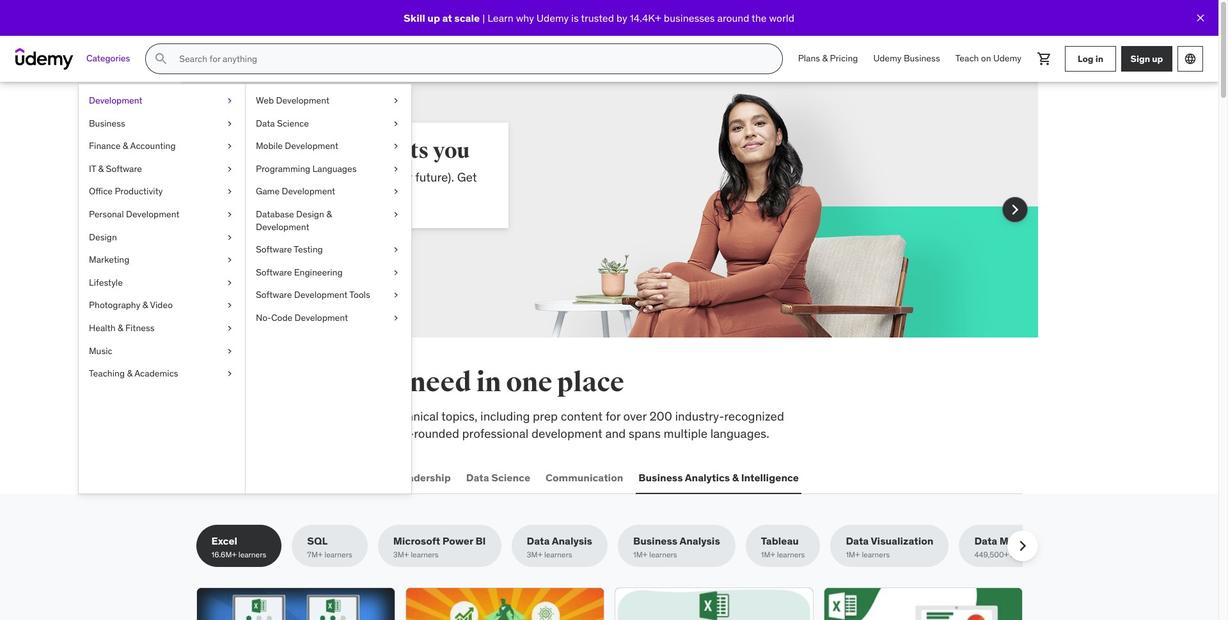 Task type: vqa. For each thing, say whether or not it's contained in the screenshot.
"Affiliate Marketing" link
no



Task type: locate. For each thing, give the bounding box(es) containing it.
business inside business analysis 1m+ learners
[[633, 535, 678, 548]]

1 vertical spatial science
[[491, 471, 530, 484]]

0 horizontal spatial 1m+
[[633, 550, 648, 560]]

workplace
[[287, 409, 343, 424]]

teaching & academics
[[89, 368, 178, 379]]

& for academics
[[127, 368, 133, 379]]

1 horizontal spatial 1m+
[[761, 550, 775, 560]]

4 learners from the left
[[544, 550, 572, 560]]

xsmall image inside design link
[[225, 231, 235, 244]]

1 vertical spatial design
[[89, 231, 117, 243]]

development down "software development tools" link
[[295, 312, 348, 324]]

skills up supports
[[346, 409, 373, 424]]

all the skills you need in one place
[[196, 367, 624, 399]]

you up get
[[433, 138, 470, 164]]

get
[[457, 170, 477, 185]]

xsmall image inside office productivity link
[[225, 186, 235, 198]]

1 analysis from the left
[[552, 535, 592, 548]]

1m+ inside business analysis 1m+ learners
[[633, 550, 648, 560]]

science inside button
[[491, 471, 530, 484]]

business for business analytics & intelligence
[[639, 471, 683, 484]]

development for "software development tools" link
[[294, 289, 348, 301]]

1 1m+ from the left
[[633, 550, 648, 560]]

xsmall image for development
[[225, 95, 235, 107]]

analysis for data analysis
[[552, 535, 592, 548]]

web development inside web development link
[[256, 95, 330, 106]]

critical
[[248, 409, 284, 424]]

tableau
[[761, 535, 799, 548]]

for up game
[[274, 170, 289, 185]]

teach on udemy link
[[948, 44, 1029, 74]]

marketing link
[[79, 249, 245, 272]]

1 horizontal spatial in
[[1096, 53, 1104, 64]]

spans
[[629, 426, 661, 441]]

web up mobile
[[256, 95, 274, 106]]

0 vertical spatial data science
[[256, 117, 309, 129]]

development up data science link
[[276, 95, 330, 106]]

development down the database
[[256, 221, 309, 233]]

0 horizontal spatial science
[[277, 117, 309, 129]]

0 horizontal spatial your
[[292, 170, 315, 185]]

0 horizontal spatial design
[[89, 231, 117, 243]]

software
[[106, 163, 142, 175], [256, 244, 292, 255], [256, 267, 292, 278], [256, 289, 292, 301]]

finance & accounting link
[[79, 135, 245, 158]]

xsmall image inside lifestyle link
[[225, 277, 235, 289]]

shopping cart with 0 items image
[[1037, 51, 1052, 67]]

learners inside business analysis 1m+ learners
[[649, 550, 677, 560]]

lifestyle
[[89, 277, 123, 288]]

intelligence
[[741, 471, 799, 484]]

xsmall image for lifestyle
[[225, 277, 235, 289]]

1m+ inside tableau 1m+ learners
[[761, 550, 775, 560]]

1 horizontal spatial you
[[433, 138, 470, 164]]

2 horizontal spatial 1m+
[[846, 550, 860, 560]]

microsoft
[[393, 535, 440, 548]]

xsmall image inside health & fitness link
[[225, 322, 235, 335]]

& right health
[[118, 322, 123, 334]]

0 vertical spatial web
[[256, 95, 274, 106]]

topics,
[[442, 409, 478, 424]]

xsmall image for game development
[[391, 186, 401, 198]]

& right analytics
[[732, 471, 739, 484]]

& right it
[[98, 163, 104, 175]]

3m+
[[393, 550, 409, 560], [527, 550, 543, 560]]

businesses
[[664, 11, 715, 24]]

& for software
[[98, 163, 104, 175]]

science
[[277, 117, 309, 129], [491, 471, 530, 484]]

3m+ inside data analysis 3m+ learners
[[527, 550, 543, 560]]

1 horizontal spatial web
[[256, 95, 274, 106]]

0 horizontal spatial for
[[274, 170, 289, 185]]

7m+
[[307, 550, 323, 560]]

place
[[557, 367, 624, 399]]

data left visualization
[[846, 535, 869, 548]]

data analysis 3m+ learners
[[527, 535, 592, 560]]

the left the world
[[752, 11, 767, 24]]

microsoft power bi 3m+ learners
[[393, 535, 486, 560]]

personal
[[89, 209, 124, 220]]

web development up data science link
[[256, 95, 330, 106]]

& right 'plans'
[[823, 53, 828, 64]]

for inside covering critical workplace skills to technical topics, including prep content for over 200 industry-recognized certifications, our catalog supports well-rounded professional development and spans multiple languages.
[[606, 409, 621, 424]]

web development button
[[196, 463, 291, 493]]

xsmall image for data science
[[391, 117, 401, 130]]

software testing
[[256, 244, 323, 255]]

database design & development
[[256, 209, 332, 233]]

up for sign
[[1152, 53, 1163, 64]]

1 vertical spatial web development
[[199, 471, 288, 484]]

xsmall image inside no-code development link
[[391, 312, 401, 325]]

data inside data modeling 449,500+ learners
[[975, 535, 998, 548]]

1 vertical spatial for
[[606, 409, 621, 424]]

finance & accounting
[[89, 140, 176, 152]]

mobile development link
[[246, 135, 411, 158]]

development
[[89, 95, 142, 106], [276, 95, 330, 106], [285, 140, 338, 152], [282, 186, 335, 197], [126, 209, 179, 220], [256, 221, 309, 233], [294, 289, 348, 301], [295, 312, 348, 324], [223, 471, 288, 484]]

data science button
[[464, 463, 533, 493]]

office
[[89, 186, 113, 197]]

to
[[376, 409, 387, 424]]

1 vertical spatial web
[[199, 471, 221, 484]]

xsmall image for marketing
[[225, 254, 235, 267]]

web for web development link
[[256, 95, 274, 106]]

7 learners from the left
[[862, 550, 890, 560]]

web down certifications,
[[199, 471, 221, 484]]

our
[[273, 426, 290, 441]]

software testing link
[[246, 239, 411, 262]]

on
[[981, 53, 991, 64]]

health & fitness
[[89, 322, 155, 334]]

0 horizontal spatial data science
[[256, 117, 309, 129]]

carousel element
[[181, 82, 1038, 369]]

2 analysis from the left
[[680, 535, 720, 548]]

and
[[606, 426, 626, 441]]

1 vertical spatial skills
[[346, 409, 373, 424]]

photography & video
[[89, 300, 173, 311]]

sign up link
[[1122, 46, 1173, 72]]

technical
[[389, 409, 439, 424]]

0 vertical spatial design
[[296, 209, 324, 220]]

development down categories 'dropdown button'
[[89, 95, 142, 106]]

& for pricing
[[823, 53, 828, 64]]

& inside database design & development
[[326, 209, 332, 220]]

your right (and
[[389, 170, 412, 185]]

mobile development
[[256, 140, 338, 152]]

business link
[[79, 112, 245, 135]]

web development for web development link
[[256, 95, 330, 106]]

data science for the data science button
[[466, 471, 530, 484]]

data science down professional
[[466, 471, 530, 484]]

xsmall image for database design & development
[[391, 209, 401, 221]]

next image inside topic filters "element"
[[1012, 536, 1033, 557]]

data right bi on the bottom of page
[[527, 535, 550, 548]]

xsmall image inside development link
[[225, 95, 235, 107]]

& for video
[[143, 300, 148, 311]]

web development inside web development button
[[199, 471, 288, 484]]

3 learners from the left
[[411, 550, 439, 560]]

0 vertical spatial up
[[428, 11, 440, 24]]

plans & pricing link
[[791, 44, 866, 74]]

in
[[1096, 53, 1104, 64], [476, 367, 501, 399]]

web development down certifications,
[[199, 471, 288, 484]]

next image inside carousel element
[[1005, 200, 1025, 220]]

data for data modeling
[[975, 535, 998, 548]]

2 3m+ from the left
[[527, 550, 543, 560]]

1 vertical spatial next image
[[1012, 536, 1033, 557]]

xsmall image inside software engineering link
[[391, 267, 401, 279]]

xsmall image
[[225, 186, 235, 198], [225, 209, 235, 221], [391, 244, 401, 256], [225, 254, 235, 267], [391, 267, 401, 279], [391, 289, 401, 302], [391, 312, 401, 325], [225, 345, 235, 358]]

0 vertical spatial next image
[[1005, 200, 1025, 220]]

xsmall image inside music link
[[225, 345, 235, 358]]

1 vertical spatial you
[[359, 367, 405, 399]]

development up "programming languages"
[[285, 140, 338, 152]]

learners inside tableau 1m+ learners
[[777, 550, 805, 560]]

udemy right on in the right top of the page
[[994, 53, 1022, 64]]

1 horizontal spatial 3m+
[[527, 550, 543, 560]]

visualization
[[871, 535, 934, 548]]

xsmall image inside marketing link
[[225, 254, 235, 267]]

0 horizontal spatial you
[[359, 367, 405, 399]]

next image for topic filters "element"
[[1012, 536, 1033, 557]]

xsmall image inside mobile development link
[[391, 140, 401, 153]]

xsmall image for business
[[225, 117, 235, 130]]

xsmall image inside web development link
[[391, 95, 401, 107]]

1 3m+ from the left
[[393, 550, 409, 560]]

udemy left is
[[537, 11, 569, 24]]

by
[[617, 11, 627, 24]]

next image
[[1005, 200, 1025, 220], [1012, 536, 1033, 557]]

449,500+
[[975, 550, 1009, 560]]

0 horizontal spatial in
[[476, 367, 501, 399]]

& right teaching
[[127, 368, 133, 379]]

development down engineering
[[294, 289, 348, 301]]

xsmall image for health & fitness
[[225, 322, 235, 335]]

topic filters element
[[196, 525, 1061, 568]]

xsmall image inside data science link
[[391, 117, 401, 130]]

in right the "log"
[[1096, 53, 1104, 64]]

development down certifications,
[[223, 471, 288, 484]]

1 horizontal spatial up
[[1152, 53, 1163, 64]]

xsmall image inside software testing link
[[391, 244, 401, 256]]

up left at
[[428, 11, 440, 24]]

you for gets
[[433, 138, 470, 164]]

tools
[[350, 289, 370, 301]]

leadership button
[[394, 463, 453, 493]]

xsmall image inside finance & accounting link
[[225, 140, 235, 153]]

data up 449,500+
[[975, 535, 998, 548]]

xsmall image inside personal development link
[[225, 209, 235, 221]]

business for business analysis 1m+ learners
[[633, 535, 678, 548]]

6 learners from the left
[[777, 550, 805, 560]]

udemy
[[537, 11, 569, 24], [874, 53, 902, 64], [994, 53, 1022, 64]]

0 vertical spatial in
[[1096, 53, 1104, 64]]

web for web development button
[[199, 471, 221, 484]]

design down personal
[[89, 231, 117, 243]]

all
[[196, 367, 234, 399]]

business analysis 1m+ learners
[[633, 535, 720, 560]]

software up code
[[256, 289, 292, 301]]

productivity
[[115, 186, 163, 197]]

data science up mobile
[[256, 117, 309, 129]]

up right sign
[[1152, 53, 1163, 64]]

& inside button
[[732, 471, 739, 484]]

in up including
[[476, 367, 501, 399]]

1 horizontal spatial science
[[491, 471, 530, 484]]

us.
[[310, 187, 326, 202]]

data up mobile
[[256, 117, 275, 129]]

web
[[256, 95, 274, 106], [199, 471, 221, 484]]

analysis inside business analysis 1m+ learners
[[680, 535, 720, 548]]

data science inside button
[[466, 471, 530, 484]]

xsmall image inside photography & video link
[[225, 300, 235, 312]]

data inside the data science button
[[466, 471, 489, 484]]

science up mobile development at the left top of page
[[277, 117, 309, 129]]

1 horizontal spatial the
[[752, 11, 767, 24]]

200
[[650, 409, 672, 424]]

1m+ for data visualization
[[846, 550, 860, 560]]

1 horizontal spatial for
[[606, 409, 621, 424]]

you up to
[[359, 367, 405, 399]]

bi
[[476, 535, 486, 548]]

the
[[752, 11, 767, 24], [239, 367, 280, 399]]

xsmall image for software engineering
[[391, 267, 401, 279]]

software down 'software testing'
[[256, 267, 292, 278]]

modeling
[[1000, 535, 1046, 548]]

& down game development link
[[326, 209, 332, 220]]

0 horizontal spatial analysis
[[552, 535, 592, 548]]

xsmall image inside business "link"
[[225, 117, 235, 130]]

0 vertical spatial you
[[433, 138, 470, 164]]

your up game development on the top of page
[[292, 170, 315, 185]]

& right finance
[[123, 140, 128, 152]]

0 vertical spatial the
[[752, 11, 767, 24]]

development down "programming languages"
[[282, 186, 335, 197]]

2 1m+ from the left
[[761, 550, 775, 560]]

skills up workplace
[[285, 367, 354, 399]]

languages.
[[711, 426, 770, 441]]

1 vertical spatial data science
[[466, 471, 530, 484]]

udemy image
[[15, 48, 74, 70]]

web development
[[256, 95, 330, 106], [199, 471, 288, 484]]

8 learners from the left
[[1011, 550, 1039, 560]]

for inside learning that gets you skills for your present (and your future). get started with us.
[[274, 170, 289, 185]]

is
[[571, 11, 579, 24]]

0 vertical spatial for
[[274, 170, 289, 185]]

xsmall image for software development tools
[[391, 289, 401, 302]]

1 horizontal spatial your
[[389, 170, 412, 185]]

skill
[[404, 11, 425, 24]]

xsmall image inside programming languages link
[[391, 163, 401, 176]]

data inside data visualization 1m+ learners
[[846, 535, 869, 548]]

skills
[[285, 367, 354, 399], [346, 409, 373, 424]]

your
[[292, 170, 315, 185], [389, 170, 412, 185]]

development link
[[79, 90, 245, 112]]

science for the data science button
[[491, 471, 530, 484]]

xsmall image inside database design & development link
[[391, 209, 401, 221]]

teaching & academics link
[[79, 363, 245, 386]]

xsmall image
[[225, 95, 235, 107], [391, 95, 401, 107], [225, 117, 235, 130], [391, 117, 401, 130], [225, 140, 235, 153], [391, 140, 401, 153], [225, 163, 235, 176], [391, 163, 401, 176], [391, 186, 401, 198], [391, 209, 401, 221], [225, 231, 235, 244], [225, 277, 235, 289], [225, 300, 235, 312], [225, 322, 235, 335], [225, 368, 235, 381]]

&
[[823, 53, 828, 64], [123, 140, 128, 152], [98, 163, 104, 175], [326, 209, 332, 220], [143, 300, 148, 311], [118, 322, 123, 334], [127, 368, 133, 379], [732, 471, 739, 484]]

learners inside data modeling 449,500+ learners
[[1011, 550, 1039, 560]]

0 vertical spatial web development
[[256, 95, 330, 106]]

0 horizontal spatial web
[[199, 471, 221, 484]]

0 horizontal spatial up
[[428, 11, 440, 24]]

1 horizontal spatial design
[[296, 209, 324, 220]]

development for personal development link
[[126, 209, 179, 220]]

professional
[[462, 426, 529, 441]]

web inside web development button
[[199, 471, 221, 484]]

5 learners from the left
[[649, 550, 677, 560]]

udemy business
[[874, 53, 940, 64]]

prep
[[533, 409, 558, 424]]

0 horizontal spatial the
[[239, 367, 280, 399]]

1 horizontal spatial analysis
[[680, 535, 720, 548]]

the up critical
[[239, 367, 280, 399]]

0 vertical spatial science
[[277, 117, 309, 129]]

science down professional
[[491, 471, 530, 484]]

xsmall image inside teaching & academics link
[[225, 368, 235, 381]]

analysis inside data analysis 3m+ learners
[[552, 535, 592, 548]]

udemy right "pricing"
[[874, 53, 902, 64]]

data inside data science link
[[256, 117, 275, 129]]

2 learners from the left
[[325, 550, 352, 560]]

data down professional
[[466, 471, 489, 484]]

xsmall image for web development
[[391, 95, 401, 107]]

business inside button
[[639, 471, 683, 484]]

& for fitness
[[118, 322, 123, 334]]

business inside "link"
[[89, 117, 125, 129]]

sign
[[1131, 53, 1150, 64]]

software up software engineering
[[256, 244, 292, 255]]

& left video
[[143, 300, 148, 311]]

xsmall image for music
[[225, 345, 235, 358]]

development inside button
[[223, 471, 288, 484]]

for up and
[[606, 409, 621, 424]]

xsmall image for office productivity
[[225, 186, 235, 198]]

data science for data science link
[[256, 117, 309, 129]]

1m+ inside data visualization 1m+ learners
[[846, 550, 860, 560]]

xsmall image inside game development link
[[391, 186, 401, 198]]

0 horizontal spatial 3m+
[[393, 550, 409, 560]]

xsmall image inside "software development tools" link
[[391, 289, 401, 302]]

photography
[[89, 300, 140, 311]]

3 1m+ from the left
[[846, 550, 860, 560]]

data inside data analysis 3m+ learners
[[527, 535, 550, 548]]

xsmall image inside it & software link
[[225, 163, 235, 176]]

1 vertical spatial up
[[1152, 53, 1163, 64]]

1 learners from the left
[[238, 550, 266, 560]]

1 horizontal spatial data science
[[466, 471, 530, 484]]

you inside learning that gets you skills for your present (and your future). get started with us.
[[433, 138, 470, 164]]

web inside web development link
[[256, 95, 274, 106]]

Search for anything text field
[[177, 48, 767, 70]]

design down "us."
[[296, 209, 324, 220]]

development down office productivity link
[[126, 209, 179, 220]]



Task type: describe. For each thing, give the bounding box(es) containing it.
it & software
[[89, 163, 142, 175]]

log in link
[[1065, 46, 1116, 72]]

languages
[[313, 163, 357, 175]]

software up office productivity
[[106, 163, 142, 175]]

science for data science link
[[277, 117, 309, 129]]

industry-
[[675, 409, 724, 424]]

testing
[[294, 244, 323, 255]]

learning that gets you skills for your present (and your future). get started with us.
[[242, 138, 477, 202]]

teaching
[[89, 368, 125, 379]]

learners inside data visualization 1m+ learners
[[862, 550, 890, 560]]

no-code development
[[256, 312, 348, 324]]

leadership
[[397, 471, 451, 484]]

xsmall image for programming languages
[[391, 163, 401, 176]]

no-code development link
[[246, 307, 411, 330]]

lifestyle link
[[79, 272, 245, 295]]

development for web development button
[[223, 471, 288, 484]]

submit search image
[[154, 51, 169, 67]]

0 vertical spatial skills
[[285, 367, 354, 399]]

development inside database design & development
[[256, 221, 309, 233]]

next image for carousel element
[[1005, 200, 1025, 220]]

data visualization 1m+ learners
[[846, 535, 934, 560]]

game
[[256, 186, 280, 197]]

world
[[769, 11, 795, 24]]

2 your from the left
[[389, 170, 412, 185]]

power
[[443, 535, 473, 548]]

that
[[340, 138, 382, 164]]

web development link
[[246, 90, 411, 112]]

database
[[256, 209, 294, 220]]

scale
[[454, 11, 480, 24]]

excel 16.6m+ learners
[[211, 535, 266, 560]]

1 vertical spatial in
[[476, 367, 501, 399]]

design link
[[79, 226, 245, 249]]

photography & video link
[[79, 295, 245, 317]]

learners inside excel 16.6m+ learners
[[238, 550, 266, 560]]

software for software engineering
[[256, 267, 292, 278]]

teach
[[956, 53, 979, 64]]

music
[[89, 345, 112, 357]]

choose a language image
[[1184, 52, 1197, 65]]

2 horizontal spatial udemy
[[994, 53, 1022, 64]]

xsmall image for teaching & academics
[[225, 368, 235, 381]]

catalog
[[293, 426, 333, 441]]

xsmall image for software testing
[[391, 244, 401, 256]]

web development for web development button
[[199, 471, 288, 484]]

it & software link
[[79, 158, 245, 181]]

data for data visualization
[[846, 535, 869, 548]]

xsmall image for it & software
[[225, 163, 235, 176]]

trusted
[[581, 11, 614, 24]]

1 vertical spatial the
[[239, 367, 280, 399]]

database design & development link
[[246, 203, 411, 239]]

rounded
[[414, 426, 459, 441]]

office productivity link
[[79, 181, 245, 203]]

xsmall image for no-code development
[[391, 312, 401, 325]]

music link
[[79, 340, 245, 363]]

learning
[[242, 138, 336, 164]]

data science link
[[246, 112, 411, 135]]

(and
[[363, 170, 386, 185]]

you for skills
[[359, 367, 405, 399]]

excel
[[211, 535, 237, 548]]

1 horizontal spatial udemy
[[874, 53, 902, 64]]

academics
[[134, 368, 178, 379]]

1 your from the left
[[292, 170, 315, 185]]

& for accounting
[[123, 140, 128, 152]]

learners inside microsoft power bi 3m+ learners
[[411, 550, 439, 560]]

personal development
[[89, 209, 179, 220]]

software development tools
[[256, 289, 370, 301]]

why
[[516, 11, 534, 24]]

udemy business link
[[866, 44, 948, 74]]

business analytics & intelligence button
[[636, 463, 802, 493]]

14.4k+
[[630, 11, 662, 24]]

close image
[[1195, 12, 1207, 24]]

1m+ for business analysis
[[633, 550, 648, 560]]

business for business
[[89, 117, 125, 129]]

xsmall image for personal development
[[225, 209, 235, 221]]

data modeling 449,500+ learners
[[975, 535, 1046, 560]]

started
[[242, 187, 281, 202]]

xsmall image for photography & video
[[225, 300, 235, 312]]

development for game development link
[[282, 186, 335, 197]]

game development
[[256, 186, 335, 197]]

learners inside data analysis 3m+ learners
[[544, 550, 572, 560]]

skills
[[242, 170, 271, 185]]

it
[[89, 163, 96, 175]]

software for software development tools
[[256, 289, 292, 301]]

sign up
[[1131, 53, 1163, 64]]

software for software testing
[[256, 244, 292, 255]]

development for web development link
[[276, 95, 330, 106]]

learners inside "sql 7m+ learners"
[[325, 550, 352, 560]]

over
[[624, 409, 647, 424]]

multiple
[[664, 426, 708, 441]]

analysis for business analysis
[[680, 535, 720, 548]]

content
[[561, 409, 603, 424]]

health
[[89, 322, 116, 334]]

one
[[506, 367, 552, 399]]

marketing
[[89, 254, 129, 266]]

gets
[[386, 138, 429, 164]]

future).
[[415, 170, 454, 185]]

learn
[[488, 11, 514, 24]]

teach on udemy
[[956, 53, 1022, 64]]

need
[[410, 367, 471, 399]]

game development link
[[246, 181, 411, 203]]

0 horizontal spatial udemy
[[537, 11, 569, 24]]

data for data analysis
[[527, 535, 550, 548]]

personal development link
[[79, 203, 245, 226]]

with
[[284, 187, 307, 202]]

design inside database design & development
[[296, 209, 324, 220]]

up for skill
[[428, 11, 440, 24]]

plans
[[798, 53, 820, 64]]

in inside the log in "link"
[[1096, 53, 1104, 64]]

skill up at scale | learn why udemy is trusted by 14.4k+ businesses around the world
[[404, 11, 795, 24]]

log in
[[1078, 53, 1104, 64]]

programming languages
[[256, 163, 357, 175]]

development for mobile development link
[[285, 140, 338, 152]]

analytics
[[685, 471, 730, 484]]

3m+ inside microsoft power bi 3m+ learners
[[393, 550, 409, 560]]

engineering
[[294, 267, 343, 278]]

business analytics & intelligence
[[639, 471, 799, 484]]

pricing
[[830, 53, 858, 64]]

skills inside covering critical workplace skills to technical topics, including prep content for over 200 industry-recognized certifications, our catalog supports well-rounded professional development and spans multiple languages.
[[346, 409, 373, 424]]

xsmall image for design
[[225, 231, 235, 244]]

software engineering link
[[246, 262, 411, 284]]

xsmall image for mobile development
[[391, 140, 401, 153]]

xsmall image for finance & accounting
[[225, 140, 235, 153]]

present
[[318, 170, 360, 185]]

communication
[[546, 471, 623, 484]]



